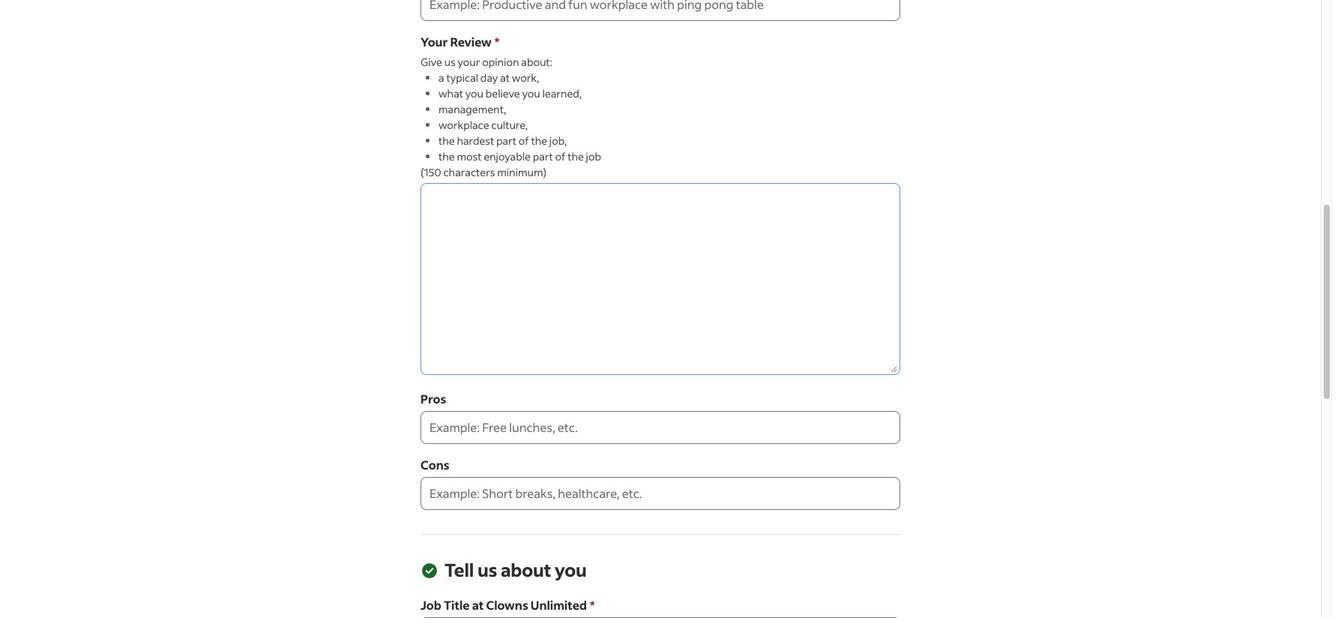Task type: vqa. For each thing, say whether or not it's contained in the screenshot.
the leftmost At
yes



Task type: describe. For each thing, give the bounding box(es) containing it.
0 horizontal spatial you
[[466, 86, 484, 101]]

enjoyable
[[484, 149, 531, 164]]

1 horizontal spatial of
[[555, 149, 566, 164]]

your review * give us your opinion about : a typical day at work , what you believe you learned , management , workplace culture , the hardest part of the job , the most enjoyable part of the job (150 characters minimum)
[[421, 34, 601, 179]]

(150
[[421, 165, 442, 179]]

learned
[[543, 86, 580, 101]]

us inside your review * give us your opinion about : a typical day at work , what you believe you learned , management , workplace culture , the hardest part of the job , the most enjoyable part of the job (150 characters minimum)
[[444, 55, 456, 69]]

pros
[[421, 391, 446, 407]]

most
[[457, 149, 482, 164]]

tell us about you
[[445, 558, 587, 581]]

unlimited
[[531, 597, 587, 613]]

cons
[[421, 457, 450, 473]]

characters
[[444, 165, 495, 179]]

Cons field
[[421, 477, 901, 510]]

* inside your review * give us your opinion about : a typical day at work , what you believe you learned , management , workplace culture , the hardest part of the job , the most enjoyable part of the job (150 characters minimum)
[[495, 34, 500, 50]]

about inside your review * give us your opinion about : a typical day at work , what you believe you learned , management , workplace culture , the hardest part of the job , the most enjoyable part of the job (150 characters minimum)
[[521, 55, 550, 69]]

0 horizontal spatial of
[[519, 134, 529, 148]]

give
[[421, 55, 442, 69]]

culture
[[492, 118, 526, 132]]

management
[[439, 102, 504, 116]]

at inside your review * give us your opinion about : a typical day at work , what you believe you learned , management , workplace culture , the hardest part of the job , the most enjoyable part of the job (150 characters minimum)
[[500, 71, 510, 85]]

the up (150
[[439, 149, 455, 164]]

0 horizontal spatial job
[[550, 134, 565, 148]]



Task type: locate. For each thing, give the bounding box(es) containing it.
at
[[500, 71, 510, 85], [472, 597, 484, 613]]

title
[[444, 597, 470, 613]]

us
[[444, 55, 456, 69], [478, 558, 497, 581]]

0 vertical spatial *
[[495, 34, 500, 50]]

1 vertical spatial job
[[586, 149, 601, 164]]

Example: Productive and fun workplace with ping pong table field
[[421, 0, 901, 21]]

you down work
[[522, 86, 540, 101]]

2 horizontal spatial you
[[555, 558, 587, 581]]

0 vertical spatial of
[[519, 134, 529, 148]]

workplace
[[439, 118, 489, 132]]

0 vertical spatial about
[[521, 55, 550, 69]]

a
[[439, 71, 444, 85]]

0 vertical spatial us
[[444, 55, 456, 69]]

Pros field
[[421, 411, 901, 444]]

1 vertical spatial at
[[472, 597, 484, 613]]

job
[[550, 134, 565, 148], [586, 149, 601, 164]]

0 horizontal spatial part
[[496, 134, 517, 148]]

job title at clowns unlimited *
[[421, 597, 595, 613]]

1 vertical spatial part
[[533, 149, 553, 164]]

1 vertical spatial of
[[555, 149, 566, 164]]

1 vertical spatial *
[[590, 597, 595, 613]]

the down workplace
[[439, 134, 455, 148]]

1 vertical spatial about
[[501, 558, 552, 581]]

:
[[550, 55, 553, 69]]

the
[[439, 134, 455, 148], [531, 134, 548, 148], [439, 149, 455, 164], [568, 149, 584, 164]]

hardest
[[457, 134, 494, 148]]

about up work
[[521, 55, 550, 69]]

review
[[450, 34, 492, 50]]

your
[[421, 34, 448, 50]]

1 horizontal spatial us
[[478, 558, 497, 581]]

you up unlimited
[[555, 558, 587, 581]]

of
[[519, 134, 529, 148], [555, 149, 566, 164]]

the down learned at the top of page
[[568, 149, 584, 164]]

*
[[495, 34, 500, 50], [590, 597, 595, 613]]

part up minimum)
[[533, 149, 553, 164]]

1 horizontal spatial you
[[522, 86, 540, 101]]

you
[[466, 86, 484, 101], [522, 86, 540, 101], [555, 558, 587, 581]]

0 vertical spatial job
[[550, 134, 565, 148]]

believe
[[486, 86, 520, 101]]

1 horizontal spatial *
[[590, 597, 595, 613]]

what
[[439, 86, 464, 101]]

at right day
[[500, 71, 510, 85]]

opinion
[[482, 55, 519, 69]]

part
[[496, 134, 517, 148], [533, 149, 553, 164]]

None text field
[[421, 182, 898, 373]]

,
[[537, 71, 539, 85], [580, 86, 582, 101], [504, 102, 506, 116], [526, 118, 528, 132], [565, 134, 567, 148]]

clowns
[[486, 597, 528, 613]]

minimum)
[[497, 165, 547, 179]]

tell
[[445, 558, 474, 581]]

0 horizontal spatial at
[[472, 597, 484, 613]]

1 horizontal spatial job
[[586, 149, 601, 164]]

at right title
[[472, 597, 484, 613]]

0 horizontal spatial us
[[444, 55, 456, 69]]

us right the give
[[444, 55, 456, 69]]

day
[[481, 71, 498, 85]]

work
[[512, 71, 537, 85]]

0 horizontal spatial *
[[495, 34, 500, 50]]

job
[[421, 597, 442, 613]]

0 vertical spatial part
[[496, 134, 517, 148]]

1 horizontal spatial part
[[533, 149, 553, 164]]

the up minimum)
[[531, 134, 548, 148]]

you up management
[[466, 86, 484, 101]]

1 vertical spatial us
[[478, 558, 497, 581]]

* right unlimited
[[590, 597, 595, 613]]

part up enjoyable
[[496, 134, 517, 148]]

about
[[521, 55, 550, 69], [501, 558, 552, 581]]

of right enjoyable
[[555, 149, 566, 164]]

your
[[458, 55, 480, 69]]

typical
[[447, 71, 479, 85]]

* up "opinion"
[[495, 34, 500, 50]]

about up job title at clowns unlimited *
[[501, 558, 552, 581]]

1 horizontal spatial at
[[500, 71, 510, 85]]

of down culture
[[519, 134, 529, 148]]

us right tell
[[478, 558, 497, 581]]

0 vertical spatial at
[[500, 71, 510, 85]]



